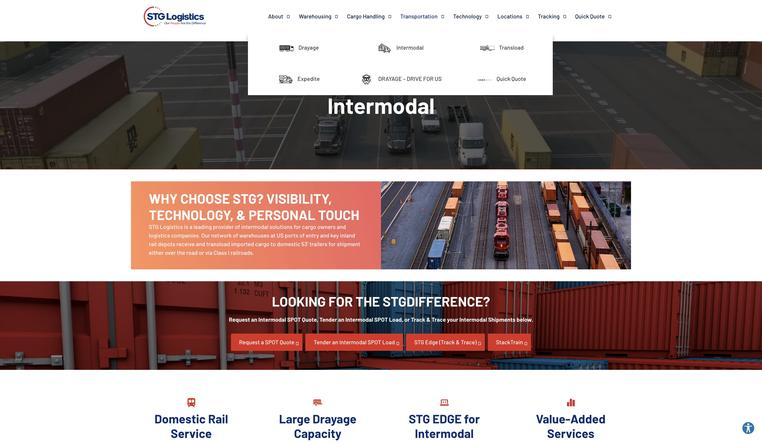 Task type: locate. For each thing, give the bounding box(es) containing it.
stgdifference?
[[383, 293, 490, 310]]

tender right quote,
[[320, 317, 337, 323]]

1 vertical spatial us
[[277, 232, 284, 239]]

1 horizontal spatial quick quote link
[[575, 13, 621, 20]]

2 horizontal spatial &
[[456, 339, 460, 346]]

1 vertical spatial stg
[[414, 339, 424, 346]]

receive
[[176, 241, 195, 248]]

technology link
[[453, 13, 498, 20]]

0 horizontal spatial and
[[196, 241, 205, 248]]

about
[[268, 13, 283, 20]]

1 vertical spatial drayage
[[313, 412, 357, 427]]

0 horizontal spatial or
[[199, 249, 204, 256]]

stg inside stg edge (track & trace) "link"
[[414, 339, 424, 346]]

0 horizontal spatial cargo
[[255, 241, 270, 248]]

1 vertical spatial and
[[320, 232, 329, 239]]

drayage – drive for us link
[[350, 64, 451, 95]]

0 horizontal spatial quote
[[280, 339, 294, 346]]

quick quote
[[575, 13, 605, 20], [497, 75, 526, 82]]

0 vertical spatial drayage
[[299, 44, 319, 51]]

1 horizontal spatial us
[[435, 75, 442, 82]]

0 vertical spatial request
[[229, 317, 250, 323]]

the up request an intermodal spot quote, tender an intermodal spot load, or track & trace your intermodal shipments below.
[[356, 293, 380, 310]]

1 horizontal spatial quote
[[512, 75, 526, 82]]

of
[[235, 224, 240, 231], [233, 232, 238, 239], [299, 232, 305, 239]]

and down owners
[[320, 232, 329, 239]]

us
[[435, 75, 442, 82], [277, 232, 284, 239]]

0 vertical spatial tender
[[320, 317, 337, 323]]

1 vertical spatial quick quote link
[[452, 64, 552, 95]]

1 vertical spatial a
[[261, 339, 264, 346]]

us right at
[[277, 232, 284, 239]]

request for request a spot quote
[[239, 339, 260, 346]]

1 vertical spatial quick quote
[[497, 75, 526, 82]]

touch
[[318, 207, 360, 223]]

large
[[279, 412, 310, 427]]

quote,
[[302, 317, 318, 323]]

us inside transportation element
[[435, 75, 442, 82]]

request a spot quote
[[239, 339, 294, 346]]

1 vertical spatial tender
[[314, 339, 331, 346]]

transload link
[[452, 32, 552, 64]]

stg
[[149, 224, 159, 231], [414, 339, 424, 346], [409, 412, 430, 427]]

&
[[236, 207, 246, 223], [427, 317, 431, 323], [456, 339, 460, 346]]

1 vertical spatial or
[[405, 317, 410, 323]]

1 vertical spatial quote
[[512, 75, 526, 82]]

& right track
[[427, 317, 431, 323]]

spot
[[287, 317, 301, 323], [374, 317, 388, 323], [265, 339, 279, 346], [368, 339, 381, 346]]

intermodal
[[397, 44, 424, 51], [328, 92, 435, 119], [258, 317, 286, 323], [346, 317, 373, 323], [460, 317, 487, 323], [340, 339, 367, 346], [415, 427, 474, 441]]

1 vertical spatial quick
[[497, 75, 511, 82]]

0 horizontal spatial the
[[177, 249, 185, 256]]

0 horizontal spatial us
[[277, 232, 284, 239]]

2 horizontal spatial quote
[[590, 13, 605, 20]]

and up 'inland'
[[337, 224, 346, 231]]

0 vertical spatial or
[[199, 249, 204, 256]]

or inside why choose stg? visibility, technology, & personal touch stg logistics is a leading provider of intermodal solutions for cargo owners and logistics companies. our network of warehouses at us ports of entry and key inland rail depots receive and transload imported cargo to domestic 53' trailers for shipment either over the road or via class i railroads.
[[199, 249, 204, 256]]

1 horizontal spatial a
[[261, 339, 264, 346]]

track
[[411, 317, 425, 323]]

0 horizontal spatial &
[[236, 207, 246, 223]]

cargo left to
[[255, 241, 270, 248]]

railroads.
[[231, 249, 254, 256]]

road
[[186, 249, 198, 256]]

0 horizontal spatial quick
[[497, 75, 511, 82]]

0 vertical spatial &
[[236, 207, 246, 223]]

an for tender
[[332, 339, 338, 346]]

drayage
[[378, 75, 402, 82]]

intermodal inside transportation element
[[397, 44, 424, 51]]

the
[[177, 249, 185, 256], [356, 293, 380, 310]]

technology
[[453, 13, 482, 20]]

0 vertical spatial the
[[177, 249, 185, 256]]

intermodal
[[241, 224, 268, 231]]

drayage link
[[249, 32, 349, 64]]

network
[[211, 232, 232, 239]]

(track
[[439, 339, 455, 346]]

stg inside stg edge for intermodal
[[409, 412, 430, 427]]

0 vertical spatial us
[[435, 75, 442, 82]]

request a spot quote link
[[231, 334, 303, 351]]

warehousing
[[299, 13, 332, 20]]

service
[[171, 427, 212, 441]]

load,
[[389, 317, 403, 323]]

0 vertical spatial quick quote
[[575, 13, 605, 20]]

or right "load,"
[[405, 317, 410, 323]]

cargo handling
[[347, 13, 385, 20]]

for
[[294, 224, 301, 231], [329, 241, 336, 248], [329, 293, 353, 310], [464, 412, 480, 427]]

tender
[[320, 317, 337, 323], [314, 339, 331, 346]]

intermodal link
[[350, 32, 451, 64]]

& up intermodal
[[236, 207, 246, 223]]

trace
[[432, 317, 446, 323]]

0 horizontal spatial quick quote
[[497, 75, 526, 82]]

stg usa #1 image
[[142, 0, 208, 35]]

quick inside transportation element
[[497, 75, 511, 82]]

and
[[337, 224, 346, 231], [320, 232, 329, 239], [196, 241, 205, 248]]

2 vertical spatial stg
[[409, 412, 430, 427]]

logistics
[[160, 224, 183, 231]]

0 horizontal spatial a
[[190, 224, 192, 231]]

cargo
[[302, 224, 316, 231], [255, 241, 270, 248]]

over
[[165, 249, 176, 256]]

cargo up entry
[[302, 224, 316, 231]]

1 horizontal spatial or
[[405, 317, 410, 323]]

request
[[229, 317, 250, 323], [239, 339, 260, 346]]

shipments
[[488, 317, 516, 323]]

cargo
[[347, 13, 362, 20]]

2 vertical spatial &
[[456, 339, 460, 346]]

value-added services
[[536, 412, 606, 441]]

load
[[382, 339, 395, 346]]

1 vertical spatial request
[[239, 339, 260, 346]]

2 horizontal spatial and
[[337, 224, 346, 231]]

domestic
[[155, 412, 206, 427]]

0 vertical spatial and
[[337, 224, 346, 231]]

1 horizontal spatial cargo
[[302, 224, 316, 231]]

& right (track
[[456, 339, 460, 346]]

0 vertical spatial stg
[[149, 224, 159, 231]]

tracking
[[538, 13, 560, 20]]

imported
[[231, 241, 254, 248]]

quick
[[575, 13, 589, 20], [497, 75, 511, 82]]

"drayage #1 image
[[279, 43, 294, 53]]

the inside why choose stg? visibility, technology, & personal touch stg logistics is a leading provider of intermodal solutions for cargo owners and logistics companies. our network of warehouses at us ports of entry and key inland rail depots receive and transload imported cargo to domestic 53' trailers for shipment either over the road or via class i railroads.
[[177, 249, 185, 256]]

transload
[[206, 241, 230, 248]]

ports
[[285, 232, 298, 239]]

stg edge (track & trace) link
[[406, 334, 485, 351]]

us inside why choose stg? visibility, technology, & personal touch stg logistics is a leading provider of intermodal solutions for cargo owners and logistics companies. our network of warehouses at us ports of entry and key inland rail depots receive and transload imported cargo to domestic 53' trailers for shipment either over the road or via class i railroads.
[[277, 232, 284, 239]]

transportation element
[[248, 32, 553, 95]]

to
[[271, 241, 276, 248]]

transportation link
[[400, 13, 453, 20]]

expedite
[[298, 75, 320, 82]]

of up 53'
[[299, 232, 305, 239]]

0 vertical spatial a
[[190, 224, 192, 231]]

0 vertical spatial quick
[[575, 13, 589, 20]]

tender down quote,
[[314, 339, 331, 346]]

stacktrain
[[496, 339, 523, 346]]

quote
[[590, 13, 605, 20], [512, 75, 526, 82], [280, 339, 294, 346]]

leading
[[194, 224, 212, 231]]

request an intermodal spot quote, tender an intermodal spot load, or track & trace your intermodal shipments below.
[[229, 317, 533, 323]]

quick quote link
[[575, 13, 621, 20], [452, 64, 552, 95]]

1 vertical spatial &
[[427, 317, 431, 323]]

the down 'receive'
[[177, 249, 185, 256]]

us right the for
[[435, 75, 442, 82]]

1 horizontal spatial the
[[356, 293, 380, 310]]

i
[[228, 249, 230, 256]]

or left via
[[199, 249, 204, 256]]

and down our
[[196, 241, 205, 248]]

2 vertical spatial and
[[196, 241, 205, 248]]

drayage inside large drayage capacity
[[313, 412, 357, 427]]

owners
[[317, 224, 336, 231]]

stg?
[[233, 190, 264, 207]]

2 vertical spatial quote
[[280, 339, 294, 346]]



Task type: vqa. For each thing, say whether or not it's contained in the screenshot.
the Cargo Handling "link"
yes



Task type: describe. For each thing, give the bounding box(es) containing it.
value-
[[536, 412, 571, 427]]

technology,
[[149, 207, 234, 223]]

expedite link
[[249, 64, 349, 95]]

choose
[[180, 190, 230, 207]]

stg edge (track & trace)
[[414, 339, 477, 346]]

via
[[205, 249, 213, 256]]

53'
[[302, 241, 308, 248]]

stg edge for intermodal
[[409, 412, 480, 441]]

key
[[331, 232, 339, 239]]

1 horizontal spatial quick quote
[[575, 13, 605, 20]]

trace)
[[461, 339, 477, 346]]

1 horizontal spatial &
[[427, 317, 431, 323]]

1 horizontal spatial and
[[320, 232, 329, 239]]

tracking link
[[538, 13, 575, 20]]

large drayage capacity
[[279, 412, 357, 441]]

"transload #1 image
[[480, 43, 495, 53]]

rail
[[208, 412, 228, 427]]

why
[[149, 190, 178, 207]]

warehousing link
[[299, 13, 347, 20]]

personal
[[249, 207, 316, 223]]

warehouses
[[239, 232, 269, 239]]

& inside why choose stg? visibility, technology, & personal touch stg logistics is a leading provider of intermodal solutions for cargo owners and logistics companies. our network of warehouses at us ports of entry and key inland rail depots receive and transload imported cargo to domestic 53' trailers for shipment either over the road or via class i railroads.
[[236, 207, 246, 223]]

driving icon #1 image
[[359, 75, 374, 85]]

1 vertical spatial the
[[356, 293, 380, 310]]

why choose stg? visibility, technology, & personal touch stg logistics is a leading provider of intermodal solutions for cargo owners and logistics companies. our network of warehouses at us ports of entry and key inland rail depots receive and transload imported cargo to domestic 53' trailers for shipment either over the road or via class i railroads.
[[149, 190, 360, 256]]

drayage – drive for us
[[378, 75, 442, 82]]

your
[[447, 317, 458, 323]]

at
[[271, 232, 276, 239]]

of right provider
[[235, 224, 240, 231]]

stg inside why choose stg? visibility, technology, & personal touch stg logistics is a leading provider of intermodal solutions for cargo owners and logistics companies. our network of warehouses at us ports of entry and key inland rail depots receive and transload imported cargo to domestic 53' trailers for shipment either over the road or via class i railroads.
[[149, 224, 159, 231]]

1 horizontal spatial quick
[[575, 13, 589, 20]]

provider
[[213, 224, 234, 231]]

companies.
[[171, 232, 200, 239]]

handling
[[363, 13, 385, 20]]

cargo handling link
[[347, 13, 400, 20]]

quote inside transportation element
[[512, 75, 526, 82]]

–
[[403, 75, 406, 82]]

request for request an intermodal spot quote, tender an intermodal spot load, or track & trace your intermodal shipments below.
[[229, 317, 250, 323]]

about link
[[268, 13, 299, 20]]

our
[[201, 232, 210, 239]]

either
[[149, 249, 164, 256]]

quick quote inside transportation element
[[497, 75, 526, 82]]

rail
[[149, 241, 157, 248]]

stg for stg edge for intermodal
[[409, 412, 430, 427]]

depots
[[158, 241, 175, 248]]

inland
[[340, 232, 355, 239]]

domestic
[[277, 241, 300, 248]]

transportation
[[400, 13, 438, 20]]

0 vertical spatial cargo
[[302, 224, 316, 231]]

is
[[184, 224, 188, 231]]

a inside why choose stg? visibility, technology, & personal touch stg logistics is a leading provider of intermodal solutions for cargo owners and logistics companies. our network of warehouses at us ports of entry and key inland rail depots receive and transload imported cargo to domestic 53' trailers for shipment either over the road or via class i railroads.
[[190, 224, 192, 231]]

of up imported
[[233, 232, 238, 239]]

services
[[547, 427, 595, 441]]

tender an intermodal spot load link
[[306, 334, 403, 351]]

trailers
[[310, 241, 328, 248]]

logistics
[[149, 232, 170, 239]]

0 vertical spatial quick quote link
[[575, 13, 621, 20]]

below.
[[517, 317, 533, 323]]

intermodal inside stg edge for intermodal
[[415, 427, 474, 441]]

"expedited #1 image
[[278, 75, 293, 85]]

visibility,
[[266, 190, 332, 207]]

shipment
[[337, 241, 360, 248]]

"quote #1 image
[[477, 75, 492, 85]]

solutions
[[270, 224, 293, 231]]

class
[[214, 249, 227, 256]]

0 horizontal spatial quick quote link
[[452, 64, 552, 95]]

tender inside tender an intermodal spot load link
[[314, 339, 331, 346]]

0 vertical spatial quote
[[590, 13, 605, 20]]

drayage inside drayage link
[[299, 44, 319, 51]]

looking
[[272, 293, 326, 310]]

entry
[[306, 232, 319, 239]]

tender an intermodal spot load
[[314, 339, 395, 346]]

1 vertical spatial cargo
[[255, 241, 270, 248]]

stg for stg edge (track & trace)
[[414, 339, 424, 346]]

drive
[[407, 75, 422, 82]]

for
[[423, 75, 434, 82]]

domestic rail service
[[155, 412, 228, 441]]

locations
[[498, 13, 523, 20]]

locations link
[[498, 13, 538, 20]]

edge
[[425, 339, 438, 346]]

edge
[[433, 412, 462, 427]]

for inside stg edge for intermodal
[[464, 412, 480, 427]]

"intermodal #1 image
[[377, 43, 392, 53]]

transload
[[499, 44, 524, 51]]

& inside "link"
[[456, 339, 460, 346]]

capacity
[[294, 427, 342, 441]]

added
[[571, 412, 606, 427]]

stacktrain link
[[488, 334, 531, 351]]

an for request
[[251, 317, 257, 323]]



